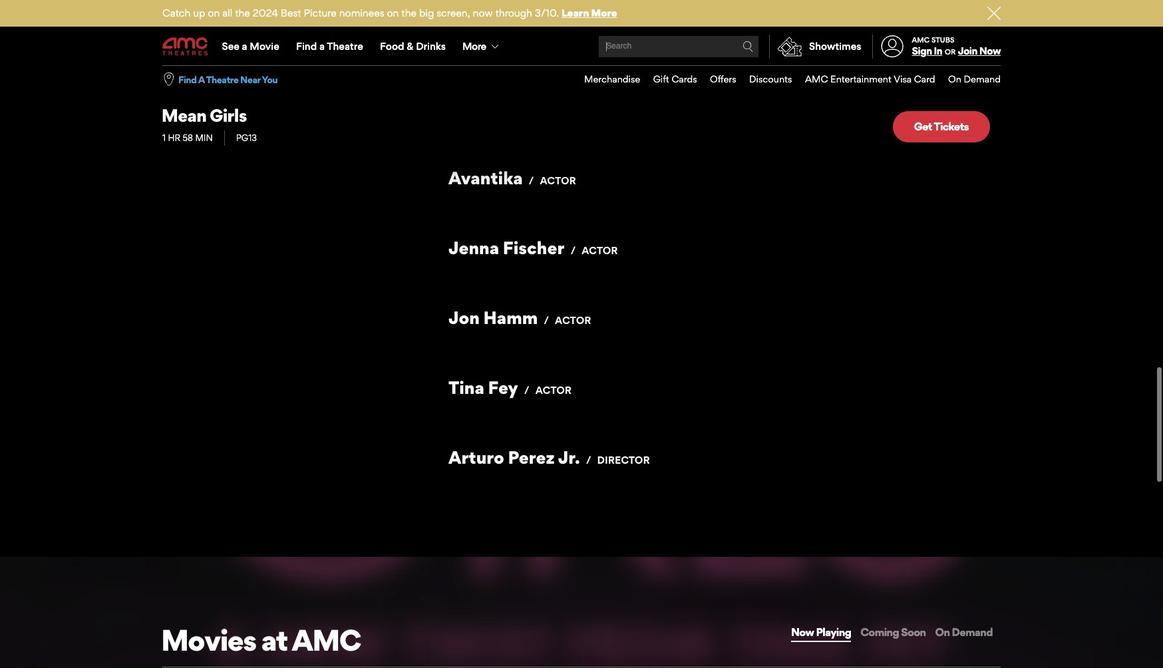 Task type: locate. For each thing, give the bounding box(es) containing it.
jaquel spivey
[[449, 27, 566, 48]]

drinks
[[416, 40, 446, 53]]

theatre inside find a theatre link
[[327, 40, 363, 53]]

1 horizontal spatial more
[[592, 7, 617, 19]]

a right see
[[242, 40, 247, 53]]

offers
[[710, 73, 737, 85]]

2 a from the left
[[320, 40, 325, 53]]

a
[[242, 40, 247, 53], [320, 40, 325, 53]]

in
[[934, 45, 943, 57]]

big
[[419, 7, 434, 19]]

amc down showtimes link
[[806, 73, 828, 85]]

menu
[[162, 28, 1001, 65], [572, 66, 1001, 93]]

on
[[208, 7, 220, 19], [387, 7, 399, 19]]

menu down learn
[[162, 28, 1001, 65]]

amc logo image
[[162, 38, 209, 56], [162, 38, 209, 56]]

on inside on demand 'button'
[[936, 625, 950, 638]]

on down or
[[949, 73, 962, 85]]

on right nominees
[[387, 7, 399, 19]]

coming
[[861, 625, 900, 638]]

nominees
[[339, 7, 385, 19]]

find down picture
[[296, 40, 317, 53]]

theatre inside find a theatre near you button
[[206, 74, 239, 85]]

1 vertical spatial now
[[792, 625, 814, 638]]

on demand right "soon"
[[936, 625, 993, 638]]

now left 'playing'
[[792, 625, 814, 638]]

on demand inside 'button'
[[936, 625, 993, 638]]

a for movie
[[242, 40, 247, 53]]

more down the now
[[463, 40, 486, 53]]

on demand for on demand link
[[949, 73, 1001, 85]]

theatre down nominees
[[327, 40, 363, 53]]

1 vertical spatial on demand
[[936, 625, 993, 638]]

0 horizontal spatial now
[[792, 625, 814, 638]]

1 horizontal spatial amc
[[806, 73, 828, 85]]

more right learn
[[592, 7, 617, 19]]

up
[[193, 7, 205, 19]]

on demand button
[[934, 623, 995, 641]]

now playing
[[792, 625, 852, 638]]

the right all
[[235, 7, 250, 19]]

amc inside "link"
[[806, 73, 828, 85]]

0 horizontal spatial the
[[235, 7, 250, 19]]

theatre
[[327, 40, 363, 53], [206, 74, 239, 85]]

1 horizontal spatial now
[[980, 45, 1001, 57]]

amc right at
[[292, 622, 361, 658]]

1 vertical spatial demand
[[952, 625, 993, 638]]

amc up sign
[[912, 35, 930, 45]]

a down picture
[[320, 40, 325, 53]]

mean girls
[[162, 105, 247, 126]]

1 horizontal spatial on
[[387, 7, 399, 19]]

find
[[296, 40, 317, 53], [178, 74, 197, 85]]

more
[[592, 7, 617, 19], [463, 40, 486, 53]]

find for find a theatre
[[296, 40, 317, 53]]

amc
[[912, 35, 930, 45], [806, 73, 828, 85], [292, 622, 361, 658]]

0 vertical spatial amc
[[912, 35, 930, 45]]

on left all
[[208, 7, 220, 19]]

the
[[235, 7, 250, 19], [402, 7, 417, 19]]

sign in button
[[912, 45, 943, 57]]

0 horizontal spatial theatre
[[206, 74, 239, 85]]

food & drinks link
[[372, 28, 454, 65]]

get
[[914, 120, 933, 133]]

or
[[945, 47, 956, 57]]

0 vertical spatial more
[[592, 7, 617, 19]]

1 vertical spatial theatre
[[206, 74, 239, 85]]

arturo perez jr.
[[449, 446, 580, 467]]

theatre right a
[[206, 74, 239, 85]]

1 horizontal spatial a
[[320, 40, 325, 53]]

now inside button
[[792, 625, 814, 638]]

jr.
[[558, 446, 580, 467]]

on demand down join now button
[[949, 73, 1001, 85]]

stubs
[[932, 35, 955, 45]]

0 horizontal spatial amc
[[292, 622, 361, 658]]

0 horizontal spatial a
[[242, 40, 247, 53]]

more inside button
[[463, 40, 486, 53]]

1 horizontal spatial find
[[296, 40, 317, 53]]

0 vertical spatial demand
[[964, 73, 1001, 85]]

1 horizontal spatial theatre
[[327, 40, 363, 53]]

0 vertical spatial on
[[949, 73, 962, 85]]

coming soon button
[[860, 623, 928, 641]]

1 horizontal spatial the
[[402, 7, 417, 19]]

get tickets link
[[893, 111, 991, 142]]

playing
[[817, 625, 852, 638]]

on right "soon"
[[936, 625, 950, 638]]

near
[[240, 74, 260, 85]]

on demand link
[[936, 66, 1001, 93]]

on
[[949, 73, 962, 85], [936, 625, 950, 638]]

2024
[[253, 7, 278, 19]]

1 hr 58 min
[[162, 132, 213, 143]]

at
[[261, 622, 287, 658]]

on for on demand link
[[949, 73, 962, 85]]

perez
[[508, 446, 555, 467]]

amc entertainment visa card
[[806, 73, 936, 85]]

now
[[980, 45, 1001, 57], [792, 625, 814, 638]]

coming soon
[[861, 625, 926, 638]]

demand inside 'button'
[[952, 625, 993, 638]]

soon
[[902, 625, 926, 638]]

you
[[262, 74, 278, 85]]

find left a
[[178, 74, 197, 85]]

through
[[496, 7, 533, 19]]

cards
[[672, 73, 697, 85]]

1 vertical spatial on
[[936, 625, 950, 638]]

0 horizontal spatial more
[[463, 40, 486, 53]]

1 vertical spatial menu
[[572, 66, 1001, 93]]

demand inside menu
[[964, 73, 1001, 85]]

0 vertical spatial find
[[296, 40, 317, 53]]

0 vertical spatial now
[[980, 45, 1001, 57]]

offers link
[[697, 66, 737, 93]]

sign
[[912, 45, 932, 57]]

demand right "soon"
[[952, 625, 993, 638]]

1 vertical spatial amc
[[806, 73, 828, 85]]

find a theatre link
[[288, 28, 372, 65]]

0 vertical spatial theatre
[[327, 40, 363, 53]]

find inside button
[[178, 74, 197, 85]]

now right join
[[980, 45, 1001, 57]]

more button
[[454, 28, 510, 65]]

demand
[[964, 73, 1001, 85], [952, 625, 993, 638]]

on demand
[[949, 73, 1001, 85], [936, 625, 993, 638]]

arturo
[[449, 446, 504, 467]]

1 vertical spatial more
[[463, 40, 486, 53]]

the left big
[[402, 7, 417, 19]]

amc inside amc stubs sign in or join now
[[912, 35, 930, 45]]

0 vertical spatial on demand
[[949, 73, 1001, 85]]

0 horizontal spatial on
[[208, 7, 220, 19]]

on inside on demand link
[[949, 73, 962, 85]]

1 a from the left
[[242, 40, 247, 53]]

menu down showtimes image
[[572, 66, 1001, 93]]

0 horizontal spatial find
[[178, 74, 197, 85]]

2 horizontal spatial amc
[[912, 35, 930, 45]]

director
[[598, 453, 650, 466]]

min
[[195, 132, 213, 143]]

0 vertical spatial menu
[[162, 28, 1001, 65]]

demand down join now button
[[964, 73, 1001, 85]]

visa
[[894, 73, 912, 85]]

actor
[[583, 34, 619, 47], [540, 174, 576, 186], [582, 244, 618, 256], [555, 313, 591, 326], [536, 383, 572, 396]]

spivey
[[509, 27, 566, 48]]

1 vertical spatial find
[[178, 74, 197, 85]]



Task type: describe. For each thing, give the bounding box(es) containing it.
hamm
[[484, 306, 538, 327]]

tina fey
[[449, 376, 518, 397]]

jenna
[[449, 236, 499, 258]]

a for theatre
[[320, 40, 325, 53]]

a
[[198, 74, 205, 85]]

theatre for a
[[206, 74, 239, 85]]

get tickets
[[914, 120, 969, 133]]

all
[[222, 7, 233, 19]]

hr
[[168, 132, 180, 143]]

learn more link
[[562, 7, 617, 19]]

search the AMC website text field
[[605, 42, 743, 52]]

jaquel
[[449, 27, 505, 48]]

on demand for on demand 'button'
[[936, 625, 993, 638]]

actor for avantika
[[540, 174, 576, 186]]

jon hamm
[[449, 306, 538, 327]]

now
[[473, 7, 493, 19]]

2 on from the left
[[387, 7, 399, 19]]

join now button
[[959, 45, 1001, 57]]

tina
[[449, 376, 485, 397]]

showtimes
[[810, 40, 862, 53]]

find for find a theatre near you
[[178, 74, 197, 85]]

jon
[[449, 306, 480, 327]]

amc for sign
[[912, 35, 930, 45]]

3/10.
[[535, 7, 559, 19]]

sign in or join amc stubs element
[[872, 28, 1001, 65]]

best
[[281, 7, 301, 19]]

close this dialog image
[[1140, 643, 1154, 656]]

see a movie link
[[214, 28, 288, 65]]

food
[[380, 40, 404, 53]]

58
[[183, 132, 193, 143]]

entertainment
[[831, 73, 892, 85]]

learn
[[562, 7, 589, 19]]

demand for on demand link
[[964, 73, 1001, 85]]

catch
[[162, 7, 191, 19]]

movies at amc
[[161, 622, 361, 658]]

card
[[915, 73, 936, 85]]

&
[[407, 40, 414, 53]]

user profile image
[[874, 36, 911, 58]]

catch up on all the 2024 best picture nominees on the big screen, now through 3/10. learn more
[[162, 7, 617, 19]]

actor for tina fey
[[536, 383, 572, 396]]

pg13
[[236, 132, 257, 143]]

menu containing more
[[162, 28, 1001, 65]]

amc for visa
[[806, 73, 828, 85]]

amc entertainment visa card link
[[793, 66, 936, 93]]

actor for jon hamm
[[555, 313, 591, 326]]

showtimes link
[[770, 35, 862, 59]]

movie
[[250, 40, 279, 53]]

2 vertical spatial amc
[[292, 622, 361, 658]]

now playing button
[[790, 623, 853, 641]]

demand for on demand 'button'
[[952, 625, 993, 638]]

find a theatre near you button
[[178, 73, 278, 86]]

tickets
[[934, 120, 969, 133]]

girls
[[210, 105, 247, 126]]

find a theatre
[[296, 40, 363, 53]]

1 on from the left
[[208, 7, 220, 19]]

2 the from the left
[[402, 7, 417, 19]]

actor for jenna fischer
[[582, 244, 618, 256]]

fey
[[488, 376, 518, 397]]

gift
[[654, 73, 670, 85]]

actor for jaquel spivey
[[583, 34, 619, 47]]

amc stubs sign in or join now
[[912, 35, 1001, 57]]

food & drinks
[[380, 40, 446, 53]]

1 the from the left
[[235, 7, 250, 19]]

see
[[222, 40, 240, 53]]

merchandise
[[585, 73, 641, 85]]

gift cards
[[654, 73, 697, 85]]

theatre for a
[[327, 40, 363, 53]]

avantika
[[449, 166, 523, 188]]

discounts link
[[737, 66, 793, 93]]

menu containing merchandise
[[572, 66, 1001, 93]]

showtimes image
[[770, 35, 810, 59]]

submit search icon image
[[743, 41, 754, 52]]

fischer
[[503, 236, 565, 258]]

now inside amc stubs sign in or join now
[[980, 45, 1001, 57]]

on for on demand 'button'
[[936, 625, 950, 638]]

mean
[[162, 105, 206, 126]]

movies
[[161, 622, 256, 658]]

picture
[[304, 7, 337, 19]]

see a movie
[[222, 40, 279, 53]]

merchandise link
[[572, 66, 641, 93]]

jenna fischer
[[449, 236, 565, 258]]

1
[[162, 132, 166, 143]]

join
[[959, 45, 978, 57]]

screen,
[[437, 7, 470, 19]]

gift cards link
[[641, 66, 697, 93]]

find a theatre near you
[[178, 74, 278, 85]]

discounts
[[750, 73, 793, 85]]



Task type: vqa. For each thing, say whether or not it's contained in the screenshot.


